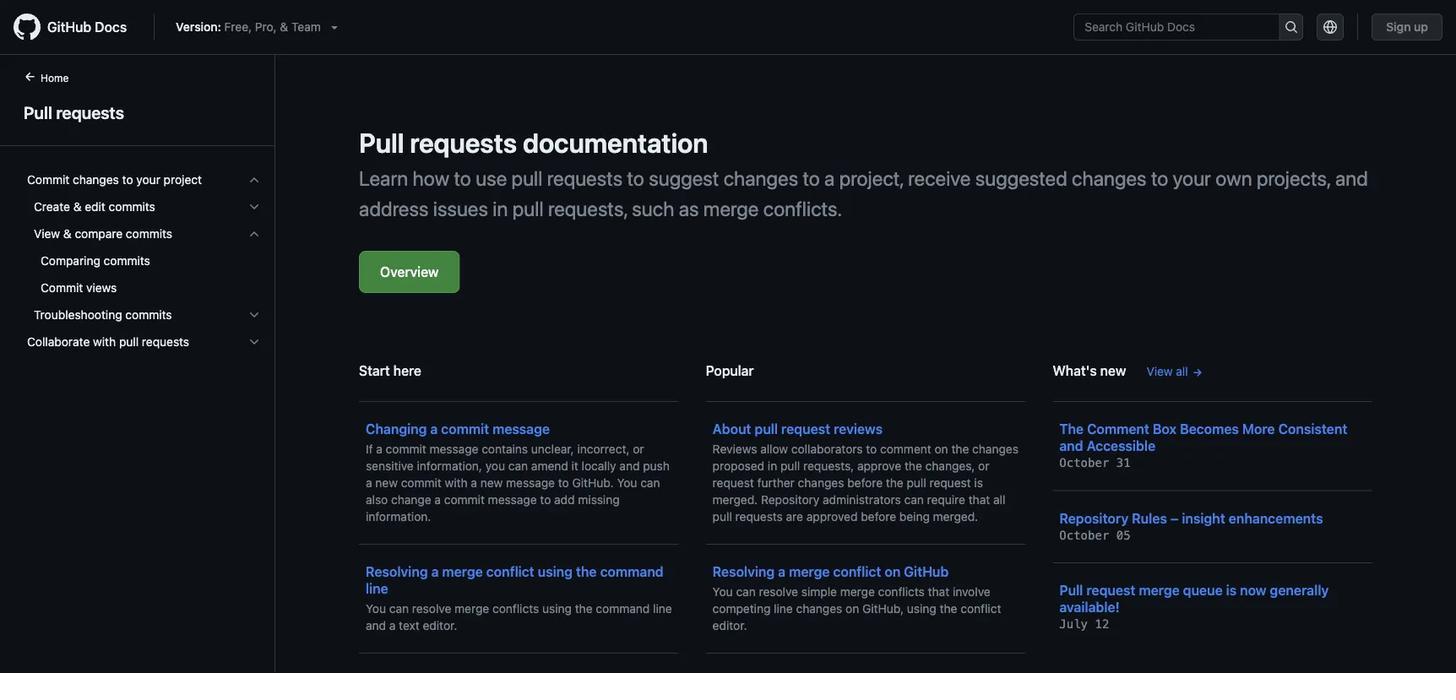 Task type: describe. For each thing, give the bounding box(es) containing it.
view for view & compare commits
[[34, 227, 60, 241]]

how
[[413, 166, 450, 190]]

conflicts inside resolving a merge conflict using the command line you can resolve merge conflicts using the command line and a text editor.
[[493, 602, 539, 616]]

locally
[[582, 459, 617, 473]]

collaborate with pull requests
[[27, 335, 189, 349]]

allow
[[761, 442, 789, 456]]

start here
[[359, 363, 422, 379]]

request down "proposed"
[[713, 476, 754, 490]]

commit views link
[[20, 275, 268, 302]]

you
[[486, 459, 505, 473]]

pull down "proposed"
[[713, 510, 733, 524]]

october inside repository rules – insight enhancements october 05
[[1060, 529, 1110, 543]]

overview
[[380, 264, 439, 280]]

commit down changing
[[386, 442, 427, 456]]

on inside about pull request reviews reviews allow collaborators to comment on the changes proposed in pull requests, approve the changes, or request further changes before the pull request is merged. repository administrators can require that all pull requests are approved before being merged.
[[935, 442, 949, 456]]

editor. inside resolving a merge conflict using the command line you can resolve merge conflicts using the command line and a text editor.
[[423, 619, 457, 633]]

available!
[[1060, 600, 1120, 616]]

commits down commit changes to your project dropdown button
[[109, 200, 155, 214]]

message up "information,"
[[430, 442, 479, 456]]

if
[[366, 442, 373, 456]]

further
[[758, 476, 795, 490]]

troubleshooting commits button
[[20, 302, 268, 329]]

home link
[[17, 70, 96, 87]]

comparing commits link
[[20, 248, 268, 275]]

unclear,
[[531, 442, 574, 456]]

sensitive
[[366, 459, 414, 473]]

what's new
[[1053, 363, 1127, 379]]

now
[[1241, 583, 1267, 599]]

approved
[[807, 510, 858, 524]]

pull right issues
[[513, 197, 544, 221]]

github.
[[573, 476, 614, 490]]

0 vertical spatial all
[[1177, 365, 1189, 379]]

being
[[900, 510, 930, 524]]

up
[[1415, 20, 1429, 34]]

request down changes,
[[930, 476, 971, 490]]

changing
[[366, 421, 427, 437]]

editor. inside resolving a merge conflict on github you can resolve simple merge conflicts that involve competing line changes on github, using the conflict editor.
[[713, 619, 747, 633]]

sc 9kayk9 0 image for create & edit commits
[[248, 227, 261, 241]]

1 horizontal spatial new
[[481, 476, 503, 490]]

the comment box becomes more consistent and accessible october 31
[[1060, 421, 1348, 470]]

message down you
[[488, 493, 537, 507]]

generally
[[1271, 583, 1330, 599]]

it
[[572, 459, 579, 473]]

pull requests
[[24, 102, 124, 122]]

more
[[1243, 421, 1276, 437]]

using inside resolving a merge conflict on github you can resolve simple merge conflicts that involve competing line changes on github, using the conflict editor.
[[908, 602, 937, 616]]

conflicts inside resolving a merge conflict on github you can resolve simple merge conflicts that involve competing line changes on github, using the conflict editor.
[[879, 585, 925, 599]]

view & compare commits element for view & compare commits
[[14, 248, 275, 302]]

collaborate with pull requests button
[[20, 329, 268, 356]]

start
[[359, 363, 390, 379]]

changing a commit message if a commit message contains unclear, incorrect, or sensitive information, you can amend it locally and push a new commit with a new message to github. you can also change a commit message to add missing information.
[[366, 421, 670, 524]]

0 vertical spatial before
[[848, 476, 883, 490]]

& for commit changes to your project
[[73, 200, 82, 214]]

version: free, pro, & team
[[176, 20, 321, 34]]

to left 'add'
[[540, 493, 551, 507]]

contains
[[482, 442, 528, 456]]

commit views
[[41, 281, 117, 295]]

2 horizontal spatial conflict
[[961, 602, 1002, 616]]

requests, inside the pull requests documentation learn how to use pull requests to suggest changes to a project, receive suggested changes to your own projects, and address issues in pull requests, such as merge conflicts.
[[548, 197, 628, 221]]

competing
[[713, 602, 771, 616]]

view & compare commits button
[[20, 221, 268, 248]]

october 31 element
[[1060, 456, 1131, 470]]

own
[[1216, 166, 1253, 190]]

pull right use
[[512, 166, 543, 190]]

sc 9kayk9 0 image for collaborate with pull requests
[[248, 335, 261, 349]]

sign
[[1387, 20, 1412, 34]]

sc 9kayk9 0 image inside the troubleshooting commits dropdown button
[[248, 308, 261, 322]]

july 12 element
[[1060, 618, 1110, 632]]

can inside resolving a merge conflict using the command line you can resolve merge conflicts using the command line and a text editor.
[[389, 602, 409, 616]]

message down amend
[[506, 476, 555, 490]]

project,
[[840, 166, 904, 190]]

address
[[359, 197, 429, 221]]

2 horizontal spatial &
[[280, 20, 288, 34]]

that inside resolving a merge conflict on github you can resolve simple merge conflicts that involve competing line changes on github, using the conflict editor.
[[928, 585, 950, 599]]

version:
[[176, 20, 221, 34]]

merge inside pull request merge queue is now generally available! july 12
[[1139, 583, 1180, 599]]

github docs link
[[14, 14, 140, 41]]

docs
[[95, 19, 127, 35]]

–
[[1171, 510, 1179, 526]]

github,
[[863, 602, 904, 616]]

search image
[[1285, 20, 1299, 34]]

view all
[[1147, 365, 1189, 379]]

resolving for can
[[713, 564, 775, 580]]

home
[[41, 72, 69, 84]]

you inside changing a commit message if a commit message contains unclear, incorrect, or sensitive information, you can amend it locally and push a new commit with a new message to github. you can also change a commit message to add missing information.
[[617, 476, 638, 490]]

collaborators
[[792, 442, 863, 456]]

free,
[[224, 20, 252, 34]]

can down the contains
[[509, 459, 528, 473]]

reviews
[[713, 442, 758, 456]]

information.
[[366, 510, 431, 524]]

proposed
[[713, 459, 765, 473]]

accessible
[[1087, 438, 1156, 454]]

or inside about pull request reviews reviews allow collaborators to comment on the changes proposed in pull requests, approve the changes, or request further changes before the pull request is merged. repository administrators can require that all pull requests are approved before being merged.
[[979, 459, 990, 473]]

1 vertical spatial before
[[861, 510, 897, 524]]

view & compare commits element for create & edit commits
[[14, 221, 275, 302]]

31
[[1117, 456, 1131, 470]]

& for create & edit commits
[[63, 227, 72, 241]]

comment
[[881, 442, 932, 456]]

in inside the pull requests documentation learn how to use pull requests to suggest changes to a project, receive suggested changes to your own projects, and address issues in pull requests, such as merge conflicts.
[[493, 197, 508, 221]]

troubleshooting commits
[[34, 308, 172, 322]]

suggested
[[976, 166, 1068, 190]]

views
[[86, 281, 117, 295]]

here
[[394, 363, 422, 379]]

0 vertical spatial command
[[600, 564, 664, 580]]

repository rules – insight enhancements october 05
[[1060, 510, 1324, 543]]

commit changes to your project
[[27, 173, 202, 187]]

conflict for on
[[834, 564, 882, 580]]

pull request merge queue is now generally available! july 12
[[1060, 583, 1330, 632]]

requests down documentation
[[547, 166, 623, 190]]

as
[[679, 197, 699, 221]]

sign up
[[1387, 20, 1429, 34]]

changes,
[[926, 459, 976, 473]]

pull up being
[[907, 476, 927, 490]]

conflict for using
[[487, 564, 535, 580]]

rules
[[1133, 510, 1168, 526]]

information,
[[417, 459, 482, 473]]

commits down view & compare commits dropdown button
[[104, 254, 150, 268]]

are
[[786, 510, 804, 524]]

commits down commit views link
[[125, 308, 172, 322]]

edit
[[85, 200, 106, 214]]

with inside dropdown button
[[93, 335, 116, 349]]

use
[[476, 166, 507, 190]]

message up the contains
[[493, 421, 550, 437]]

suggest
[[649, 166, 719, 190]]

resolving for line
[[366, 564, 428, 580]]

changes inside dropdown button
[[73, 173, 119, 187]]

github inside resolving a merge conflict on github you can resolve simple merge conflicts that involve competing line changes on github, using the conflict editor.
[[904, 564, 949, 580]]



Task type: locate. For each thing, give the bounding box(es) containing it.
merged. down "proposed"
[[713, 493, 758, 507]]

can up 'text'
[[389, 602, 409, 616]]

view down create
[[34, 227, 60, 241]]

line inside resolving a merge conflict on github you can resolve simple merge conflicts that involve competing line changes on github, using the conflict editor.
[[774, 602, 793, 616]]

text
[[399, 619, 420, 633]]

editor. down competing at bottom
[[713, 619, 747, 633]]

2 commit changes to your project element from the top
[[14, 194, 275, 329]]

also
[[366, 493, 388, 507]]

0 vertical spatial sc 9kayk9 0 image
[[248, 200, 261, 214]]

1 vertical spatial merged.
[[933, 510, 979, 524]]

pull inside pull request merge queue is now generally available! july 12
[[1060, 583, 1084, 599]]

request inside pull request merge queue is now generally available! july 12
[[1087, 583, 1136, 599]]

1 vertical spatial on
[[885, 564, 901, 580]]

can
[[509, 459, 528, 473], [641, 476, 660, 490], [905, 493, 924, 507], [736, 585, 756, 599], [389, 602, 409, 616]]

commit up "information,"
[[441, 421, 489, 437]]

administrators
[[823, 493, 901, 507]]

& left edit
[[73, 200, 82, 214]]

about pull request reviews reviews allow collaborators to comment on the changes proposed in pull requests, approve the changes, or request further changes before the pull request is merged. repository administrators can require that all pull requests are approved before being merged.
[[713, 421, 1019, 524]]

select language: current language is english image
[[1324, 20, 1338, 34]]

github
[[47, 19, 91, 35], [904, 564, 949, 580]]

can down the push
[[641, 476, 660, 490]]

pull up learn
[[359, 127, 404, 159]]

your inside dropdown button
[[136, 173, 160, 187]]

0 horizontal spatial pull
[[24, 102, 52, 122]]

0 vertical spatial or
[[633, 442, 644, 456]]

new down you
[[481, 476, 503, 490]]

missing
[[578, 493, 620, 507]]

conflicts
[[879, 585, 925, 599], [493, 602, 539, 616]]

on left github, on the right bottom
[[846, 602, 860, 616]]

12
[[1096, 618, 1110, 632]]

repository up "october 05" element on the bottom right of the page
[[1060, 510, 1129, 526]]

or right changes,
[[979, 459, 990, 473]]

1 editor. from the left
[[423, 619, 457, 633]]

1 horizontal spatial view
[[1147, 365, 1173, 379]]

resolving a merge conflict on github you can resolve simple merge conflicts that involve competing line changes on github, using the conflict editor.
[[713, 564, 1002, 633]]

create & edit commits
[[34, 200, 155, 214]]

can up being
[[905, 493, 924, 507]]

0 vertical spatial requests,
[[548, 197, 628, 221]]

changes inside resolving a merge conflict on github you can resolve simple merge conflicts that involve competing line changes on github, using the conflict editor.
[[796, 602, 843, 616]]

repository up are
[[761, 493, 820, 507]]

0 horizontal spatial editor.
[[423, 619, 457, 633]]

0 vertical spatial pull
[[24, 102, 52, 122]]

sc 9kayk9 0 image for commit changes to your project
[[248, 173, 261, 187]]

to
[[454, 166, 471, 190], [627, 166, 645, 190], [803, 166, 820, 190], [1152, 166, 1169, 190], [122, 173, 133, 187], [866, 442, 877, 456], [558, 476, 569, 490], [540, 493, 551, 507]]

is left now
[[1227, 583, 1237, 599]]

0 vertical spatial october
[[1060, 456, 1110, 470]]

0 horizontal spatial with
[[93, 335, 116, 349]]

project
[[164, 173, 202, 187]]

request up available!
[[1087, 583, 1136, 599]]

1 horizontal spatial editor.
[[713, 619, 747, 633]]

0 vertical spatial on
[[935, 442, 949, 456]]

1 vertical spatial in
[[768, 459, 778, 473]]

troubleshooting
[[34, 308, 122, 322]]

october down the
[[1060, 456, 1110, 470]]

0 horizontal spatial requests,
[[548, 197, 628, 221]]

such
[[632, 197, 675, 221]]

pull requests element
[[0, 68, 275, 672]]

requests, left the such
[[548, 197, 628, 221]]

commit
[[441, 421, 489, 437], [386, 442, 427, 456], [401, 476, 442, 490], [444, 493, 485, 507]]

0 vertical spatial &
[[280, 20, 288, 34]]

or inside changing a commit message if a commit message contains unclear, incorrect, or sensitive information, you can amend it locally and push a new commit with a new message to github. you can also change a commit message to add missing information.
[[633, 442, 644, 456]]

github down being
[[904, 564, 949, 580]]

2 horizontal spatial line
[[774, 602, 793, 616]]

october 05 element
[[1060, 529, 1131, 543]]

1 vertical spatial sc 9kayk9 0 image
[[248, 227, 261, 241]]

1 vertical spatial resolve
[[412, 602, 452, 616]]

view
[[34, 227, 60, 241], [1147, 365, 1173, 379]]

view & compare commits
[[34, 227, 172, 241]]

view for view all
[[1147, 365, 1173, 379]]

incorrect,
[[578, 442, 630, 456]]

team
[[292, 20, 321, 34]]

in down allow
[[768, 459, 778, 473]]

1 resolving from the left
[[366, 564, 428, 580]]

all
[[1177, 365, 1189, 379], [994, 493, 1006, 507]]

your left own
[[1173, 166, 1212, 190]]

1 horizontal spatial line
[[653, 602, 672, 616]]

0 horizontal spatial repository
[[761, 493, 820, 507]]

2 vertical spatial &
[[63, 227, 72, 241]]

sc 9kayk9 0 image
[[248, 200, 261, 214], [248, 227, 261, 241], [248, 308, 261, 322]]

sc 9kayk9 0 image inside collaborate with pull requests dropdown button
[[248, 335, 261, 349]]

requests, down "collaborators"
[[804, 459, 855, 473]]

before down administrators
[[861, 510, 897, 524]]

is inside pull request merge queue is now generally available! july 12
[[1227, 583, 1237, 599]]

1 horizontal spatial with
[[445, 476, 468, 490]]

your inside the pull requests documentation learn how to use pull requests to suggest changes to a project, receive suggested changes to your own projects, and address issues in pull requests, such as merge conflicts.
[[1173, 166, 1212, 190]]

commit
[[27, 173, 70, 187], [41, 281, 83, 295]]

2 horizontal spatial new
[[1101, 363, 1127, 379]]

merged.
[[713, 493, 758, 507], [933, 510, 979, 524]]

0 vertical spatial with
[[93, 335, 116, 349]]

editor.
[[423, 619, 457, 633], [713, 619, 747, 633]]

about
[[713, 421, 752, 437]]

view & compare commits element
[[14, 221, 275, 302], [14, 248, 275, 302]]

pull inside 'link'
[[24, 102, 52, 122]]

a inside resolving a merge conflict on github you can resolve simple merge conflicts that involve competing line changes on github, using the conflict editor.
[[778, 564, 786, 580]]

1 horizontal spatial requests,
[[804, 459, 855, 473]]

with down troubleshooting commits
[[93, 335, 116, 349]]

in inside about pull request reviews reviews allow collaborators to comment on the changes proposed in pull requests, approve the changes, or request further changes before the pull request is merged. repository administrators can require that all pull requests are approved before being merged.
[[768, 459, 778, 473]]

and down the
[[1060, 438, 1084, 454]]

resolving a merge conflict using the command line you can resolve merge conflicts using the command line and a text editor.
[[366, 564, 672, 633]]

using
[[538, 564, 573, 580], [543, 602, 572, 616], [908, 602, 937, 616]]

0 vertical spatial merged.
[[713, 493, 758, 507]]

0 vertical spatial repository
[[761, 493, 820, 507]]

documentation
[[523, 127, 709, 159]]

1 horizontal spatial all
[[1177, 365, 1189, 379]]

merged. down require
[[933, 510, 979, 524]]

1 vertical spatial sc 9kayk9 0 image
[[248, 335, 261, 349]]

box
[[1153, 421, 1177, 437]]

0 horizontal spatial line
[[366, 581, 389, 597]]

1 vertical spatial command
[[596, 602, 650, 616]]

sc 9kayk9 0 image inside view & compare commits dropdown button
[[248, 227, 261, 241]]

commit changes to your project element
[[14, 166, 275, 329], [14, 194, 275, 329]]

create
[[34, 200, 70, 214]]

commit changes to your project element containing create & edit commits
[[14, 194, 275, 329]]

new right what's at the bottom
[[1101, 363, 1127, 379]]

with
[[93, 335, 116, 349], [445, 476, 468, 490]]

0 horizontal spatial all
[[994, 493, 1006, 507]]

2 resolving from the left
[[713, 564, 775, 580]]

line left competing at bottom
[[653, 602, 672, 616]]

1 horizontal spatial or
[[979, 459, 990, 473]]

1 horizontal spatial your
[[1173, 166, 1212, 190]]

request
[[782, 421, 831, 437], [713, 476, 754, 490], [930, 476, 971, 490], [1087, 583, 1136, 599]]

is
[[975, 476, 984, 490], [1227, 583, 1237, 599]]

3 sc 9kayk9 0 image from the top
[[248, 308, 261, 322]]

commits
[[109, 200, 155, 214], [126, 227, 172, 241], [104, 254, 150, 268], [125, 308, 172, 322]]

new down sensitive
[[376, 476, 398, 490]]

to up "create & edit commits" dropdown button
[[122, 173, 133, 187]]

resolve
[[759, 585, 799, 599], [412, 602, 452, 616]]

0 horizontal spatial github
[[47, 19, 91, 35]]

0 vertical spatial in
[[493, 197, 508, 221]]

1 vertical spatial you
[[713, 585, 733, 599]]

& up comparing in the top of the page
[[63, 227, 72, 241]]

resolving inside resolving a merge conflict using the command line you can resolve merge conflicts using the command line and a text editor.
[[366, 564, 428, 580]]

1 vertical spatial is
[[1227, 583, 1237, 599]]

requests inside 'link'
[[56, 102, 124, 122]]

on up changes,
[[935, 442, 949, 456]]

pull down the home
[[24, 102, 52, 122]]

involve
[[953, 585, 991, 599]]

1 horizontal spatial you
[[617, 476, 638, 490]]

is inside about pull request reviews reviews allow collaborators to comment on the changes proposed in pull requests, approve the changes, or request further changes before the pull request is merged. repository administrators can require that all pull requests are approved before being merged.
[[975, 476, 984, 490]]

0 horizontal spatial you
[[366, 602, 386, 616]]

1 horizontal spatial pull
[[359, 127, 404, 159]]

require
[[928, 493, 966, 507]]

pull up available!
[[1060, 583, 1084, 599]]

2 vertical spatial on
[[846, 602, 860, 616]]

commit for commit changes to your project
[[27, 173, 70, 187]]

sc 9kayk9 0 image inside commit changes to your project dropdown button
[[248, 173, 261, 187]]

and left the push
[[620, 459, 640, 473]]

0 vertical spatial is
[[975, 476, 984, 490]]

1 horizontal spatial resolving
[[713, 564, 775, 580]]

1 vertical spatial all
[[994, 493, 1006, 507]]

october inside the comment box becomes more consistent and accessible october 31
[[1060, 456, 1110, 470]]

1 horizontal spatial conflicts
[[879, 585, 925, 599]]

2 horizontal spatial on
[[935, 442, 949, 456]]

and inside changing a commit message if a commit message contains unclear, incorrect, or sensitive information, you can amend it locally and push a new commit with a new message to github. you can also change a commit message to add missing information.
[[620, 459, 640, 473]]

resolve up competing at bottom
[[759, 585, 799, 599]]

to up approve
[[866, 442, 877, 456]]

pull requests documentation learn how to use pull requests to suggest changes to a project, receive suggested changes to your own projects, and address issues in pull requests, such as merge conflicts.
[[359, 127, 1369, 221]]

05
[[1117, 529, 1131, 543]]

merge inside the pull requests documentation learn how to use pull requests to suggest changes to a project, receive suggested changes to your own projects, and address issues in pull requests, such as merge conflicts.
[[704, 197, 759, 221]]

october left 05
[[1060, 529, 1110, 543]]

pull inside dropdown button
[[119, 335, 139, 349]]

pull for merge
[[1060, 583, 1084, 599]]

approve
[[858, 459, 902, 473]]

commit for commit views
[[41, 281, 83, 295]]

github left the docs
[[47, 19, 91, 35]]

0 vertical spatial resolve
[[759, 585, 799, 599]]

that right require
[[969, 493, 991, 507]]

view inside dropdown button
[[34, 227, 60, 241]]

1 vertical spatial conflicts
[[493, 602, 539, 616]]

compare
[[75, 227, 123, 241]]

view & compare commits element containing view & compare commits
[[14, 221, 275, 302]]

repository inside about pull request reviews reviews allow collaborators to comment on the changes proposed in pull requests, approve the changes, or request further changes before the pull request is merged. repository administrators can require that all pull requests are approved before being merged.
[[761, 493, 820, 507]]

2 sc 9kayk9 0 image from the top
[[248, 335, 261, 349]]

receive
[[909, 166, 971, 190]]

in
[[493, 197, 508, 221], [768, 459, 778, 473]]

push
[[643, 459, 670, 473]]

and right projects, on the top of the page
[[1336, 166, 1369, 190]]

pull up allow
[[755, 421, 778, 437]]

0 horizontal spatial conflict
[[487, 564, 535, 580]]

your
[[1173, 166, 1212, 190], [136, 173, 160, 187]]

2 view & compare commits element from the top
[[14, 248, 275, 302]]

request up "collaborators"
[[782, 421, 831, 437]]

0 horizontal spatial merged.
[[713, 493, 758, 507]]

requests up use
[[410, 127, 517, 159]]

1 sc 9kayk9 0 image from the top
[[248, 173, 261, 187]]

1 vertical spatial view
[[1147, 365, 1173, 379]]

with inside changing a commit message if a commit message contains unclear, incorrect, or sensitive information, you can amend it locally and push a new commit with a new message to github. you can also change a commit message to add missing information.
[[445, 476, 468, 490]]

1 horizontal spatial merged.
[[933, 510, 979, 524]]

to up conflicts.
[[803, 166, 820, 190]]

0 horizontal spatial new
[[376, 476, 398, 490]]

resolve up 'text'
[[412, 602, 452, 616]]

requests
[[56, 102, 124, 122], [410, 127, 517, 159], [547, 166, 623, 190], [142, 335, 189, 349], [736, 510, 783, 524]]

1 vertical spatial &
[[73, 200, 82, 214]]

requests inside dropdown button
[[142, 335, 189, 349]]

amend
[[531, 459, 569, 473]]

&
[[280, 20, 288, 34], [73, 200, 82, 214], [63, 227, 72, 241]]

2 vertical spatial pull
[[1060, 583, 1084, 599]]

and inside the pull requests documentation learn how to use pull requests to suggest changes to a project, receive suggested changes to your own projects, and address issues in pull requests, such as merge conflicts.
[[1336, 166, 1369, 190]]

all up box
[[1177, 365, 1189, 379]]

requests inside about pull request reviews reviews allow collaborators to comment on the changes proposed in pull requests, approve the changes, or request further changes before the pull request is merged. repository administrators can require that all pull requests are approved before being merged.
[[736, 510, 783, 524]]

1 vertical spatial pull
[[359, 127, 404, 159]]

1 horizontal spatial resolve
[[759, 585, 799, 599]]

pull down the troubleshooting commits dropdown button
[[119, 335, 139, 349]]

that inside about pull request reviews reviews allow collaborators to comment on the changes proposed in pull requests, approve the changes, or request further changes before the pull request is merged. repository administrators can require that all pull requests are approved before being merged.
[[969, 493, 991, 507]]

0 horizontal spatial or
[[633, 442, 644, 456]]

to left own
[[1152, 166, 1169, 190]]

all inside about pull request reviews reviews allow collaborators to comment on the changes proposed in pull requests, approve the changes, or request further changes before the pull request is merged. repository administrators can require that all pull requests are approved before being merged.
[[994, 493, 1006, 507]]

0 vertical spatial view
[[34, 227, 60, 241]]

change
[[391, 493, 432, 507]]

overview link
[[359, 251, 460, 293]]

you inside resolving a merge conflict using the command line you can resolve merge conflicts using the command line and a text editor.
[[366, 602, 386, 616]]

& right pro,
[[280, 20, 288, 34]]

conflict
[[487, 564, 535, 580], [834, 564, 882, 580], [961, 602, 1002, 616]]

new
[[1101, 363, 1127, 379], [376, 476, 398, 490], [481, 476, 503, 490]]

2 vertical spatial sc 9kayk9 0 image
[[248, 308, 261, 322]]

0 horizontal spatial view
[[34, 227, 60, 241]]

1 vertical spatial or
[[979, 459, 990, 473]]

all right require
[[994, 493, 1006, 507]]

2 editor. from the left
[[713, 619, 747, 633]]

to up 'add'
[[558, 476, 569, 490]]

view & compare commits element containing comparing commits
[[14, 248, 275, 302]]

0 horizontal spatial conflicts
[[493, 602, 539, 616]]

pro,
[[255, 20, 277, 34]]

1 october from the top
[[1060, 456, 1110, 470]]

can inside about pull request reviews reviews allow collaborators to comment on the changes proposed in pull requests, approve the changes, or request further changes before the pull request is merged. repository administrators can require that all pull requests are approved before being merged.
[[905, 493, 924, 507]]

0 vertical spatial github
[[47, 19, 91, 35]]

0 vertical spatial that
[[969, 493, 991, 507]]

line right competing at bottom
[[774, 602, 793, 616]]

resolve inside resolving a merge conflict using the command line you can resolve merge conflicts using the command line and a text editor.
[[412, 602, 452, 616]]

create & edit commits button
[[20, 194, 268, 221]]

commit inside dropdown button
[[27, 173, 70, 187]]

commit changes to your project button
[[20, 166, 268, 194]]

and inside resolving a merge conflict using the command line you can resolve merge conflicts using the command line and a text editor.
[[366, 619, 386, 633]]

1 vertical spatial requests,
[[804, 459, 855, 473]]

1 horizontal spatial is
[[1227, 583, 1237, 599]]

before
[[848, 476, 883, 490], [861, 510, 897, 524]]

requests down the troubleshooting commits dropdown button
[[142, 335, 189, 349]]

None search field
[[1074, 14, 1304, 41]]

pull up the further at the bottom of page
[[781, 459, 800, 473]]

insight
[[1183, 510, 1226, 526]]

conflict inside resolving a merge conflict using the command line you can resolve merge conflicts using the command line and a text editor.
[[487, 564, 535, 580]]

0 horizontal spatial is
[[975, 476, 984, 490]]

Search GitHub Docs search field
[[1075, 14, 1280, 40]]

0 horizontal spatial resolving
[[366, 564, 428, 580]]

github docs
[[47, 19, 127, 35]]

pull
[[24, 102, 52, 122], [359, 127, 404, 159], [1060, 583, 1084, 599]]

1 sc 9kayk9 0 image from the top
[[248, 200, 261, 214]]

the
[[1060, 421, 1084, 437]]

that left involve at the right bottom of the page
[[928, 585, 950, 599]]

comment
[[1088, 421, 1150, 437]]

pull requests link
[[20, 100, 254, 125]]

pull inside the pull requests documentation learn how to use pull requests to suggest changes to a project, receive suggested changes to your own projects, and address issues in pull requests, such as merge conflicts.
[[359, 127, 404, 159]]

queue
[[1184, 583, 1223, 599]]

the inside resolving a merge conflict on github you can resolve simple merge conflicts that involve competing line changes on github, using the conflict editor.
[[940, 602, 958, 616]]

1 view & compare commits element from the top
[[14, 221, 275, 302]]

resolve inside resolving a merge conflict on github you can resolve simple merge conflicts that involve competing line changes on github, using the conflict editor.
[[759, 585, 799, 599]]

to up the such
[[627, 166, 645, 190]]

resolving down information.
[[366, 564, 428, 580]]

merge
[[704, 197, 759, 221], [442, 564, 483, 580], [789, 564, 830, 580], [1139, 583, 1180, 599], [841, 585, 875, 599], [455, 602, 489, 616]]

july
[[1060, 618, 1088, 632]]

becomes
[[1181, 421, 1240, 437]]

1 vertical spatial that
[[928, 585, 950, 599]]

0 horizontal spatial resolve
[[412, 602, 452, 616]]

2 october from the top
[[1060, 529, 1110, 543]]

0 vertical spatial conflicts
[[879, 585, 925, 599]]

1 vertical spatial october
[[1060, 529, 1110, 543]]

and
[[1336, 166, 1369, 190], [1060, 438, 1084, 454], [620, 459, 640, 473], [366, 619, 386, 633]]

to inside dropdown button
[[122, 173, 133, 187]]

0 horizontal spatial &
[[63, 227, 72, 241]]

sc 9kayk9 0 image
[[248, 173, 261, 187], [248, 335, 261, 349]]

2 horizontal spatial you
[[713, 585, 733, 599]]

1 horizontal spatial on
[[885, 564, 901, 580]]

before up administrators
[[848, 476, 883, 490]]

changes
[[724, 166, 799, 190], [1072, 166, 1147, 190], [73, 173, 119, 187], [973, 442, 1019, 456], [798, 476, 845, 490], [796, 602, 843, 616]]

0 horizontal spatial that
[[928, 585, 950, 599]]

in down use
[[493, 197, 508, 221]]

commit down "information,"
[[444, 493, 485, 507]]

your up "create & edit commits" dropdown button
[[136, 173, 160, 187]]

and inside the comment box becomes more consistent and accessible october 31
[[1060, 438, 1084, 454]]

resolving inside resolving a merge conflict on github you can resolve simple merge conflicts that involve competing line changes on github, using the conflict editor.
[[713, 564, 775, 580]]

commit changes to your project element containing commit changes to your project
[[14, 166, 275, 329]]

commit up change
[[401, 476, 442, 490]]

triangle down image
[[328, 20, 341, 34]]

requests left are
[[736, 510, 783, 524]]

line down information.
[[366, 581, 389, 597]]

1 vertical spatial with
[[445, 476, 468, 490]]

view up box
[[1147, 365, 1173, 379]]

0 vertical spatial sc 9kayk9 0 image
[[248, 173, 261, 187]]

1 horizontal spatial that
[[969, 493, 991, 507]]

add
[[554, 493, 575, 507]]

repository inside repository rules – insight enhancements october 05
[[1060, 510, 1129, 526]]

or up the push
[[633, 442, 644, 456]]

1 horizontal spatial in
[[768, 459, 778, 473]]

commit down comparing in the top of the page
[[41, 281, 83, 295]]

resolving up competing at bottom
[[713, 564, 775, 580]]

simple
[[802, 585, 837, 599]]

2 sc 9kayk9 0 image from the top
[[248, 227, 261, 241]]

0 horizontal spatial in
[[493, 197, 508, 221]]

can up competing at bottom
[[736, 585, 756, 599]]

enhancements
[[1229, 510, 1324, 526]]

projects,
[[1257, 166, 1331, 190]]

what's
[[1053, 363, 1097, 379]]

october
[[1060, 456, 1110, 470], [1060, 529, 1110, 543]]

is down changes,
[[975, 476, 984, 490]]

a inside the pull requests documentation learn how to use pull requests to suggest changes to a project, receive suggested changes to your own projects, and address issues in pull requests, such as merge conflicts.
[[825, 166, 835, 190]]

1 commit changes to your project element from the top
[[14, 166, 275, 329]]

1 horizontal spatial &
[[73, 200, 82, 214]]

0 vertical spatial you
[[617, 476, 638, 490]]

pull for documentation
[[359, 127, 404, 159]]

1 horizontal spatial repository
[[1060, 510, 1129, 526]]

requests, inside about pull request reviews reviews allow collaborators to comment on the changes proposed in pull requests, approve the changes, or request further changes before the pull request is merged. repository administrators can require that all pull requests are approved before being merged.
[[804, 459, 855, 473]]

to left use
[[454, 166, 471, 190]]

consistent
[[1279, 421, 1348, 437]]

and left 'text'
[[366, 619, 386, 633]]

0 horizontal spatial on
[[846, 602, 860, 616]]

commits down "create & edit commits" dropdown button
[[126, 227, 172, 241]]

with down "information,"
[[445, 476, 468, 490]]

comparing
[[41, 254, 100, 268]]

1 vertical spatial github
[[904, 564, 949, 580]]

can inside resolving a merge conflict on github you can resolve simple merge conflicts that involve competing line changes on github, using the conflict editor.
[[736, 585, 756, 599]]

conflicts.
[[764, 197, 843, 221]]

1 horizontal spatial conflict
[[834, 564, 882, 580]]

view all link
[[1147, 363, 1204, 381]]

sc 9kayk9 0 image for commit changes to your project
[[248, 200, 261, 214]]

to inside about pull request reviews reviews allow collaborators to comment on the changes proposed in pull requests, approve the changes, or request further changes before the pull request is merged. repository administrators can require that all pull requests are approved before being merged.
[[866, 442, 877, 456]]

1 horizontal spatial github
[[904, 564, 949, 580]]

2 vertical spatial you
[[366, 602, 386, 616]]

learn
[[359, 166, 408, 190]]

commit up create
[[27, 173, 70, 187]]

requests down home link
[[56, 102, 124, 122]]

on up github, on the right bottom
[[885, 564, 901, 580]]

you inside resolving a merge conflict on github you can resolve simple merge conflicts that involve competing line changes on github, using the conflict editor.
[[713, 585, 733, 599]]

editor. right 'text'
[[423, 619, 457, 633]]

sc 9kayk9 0 image inside "create & edit commits" dropdown button
[[248, 200, 261, 214]]

1 vertical spatial repository
[[1060, 510, 1129, 526]]



Task type: vqa. For each thing, say whether or not it's contained in the screenshot.
type
no



